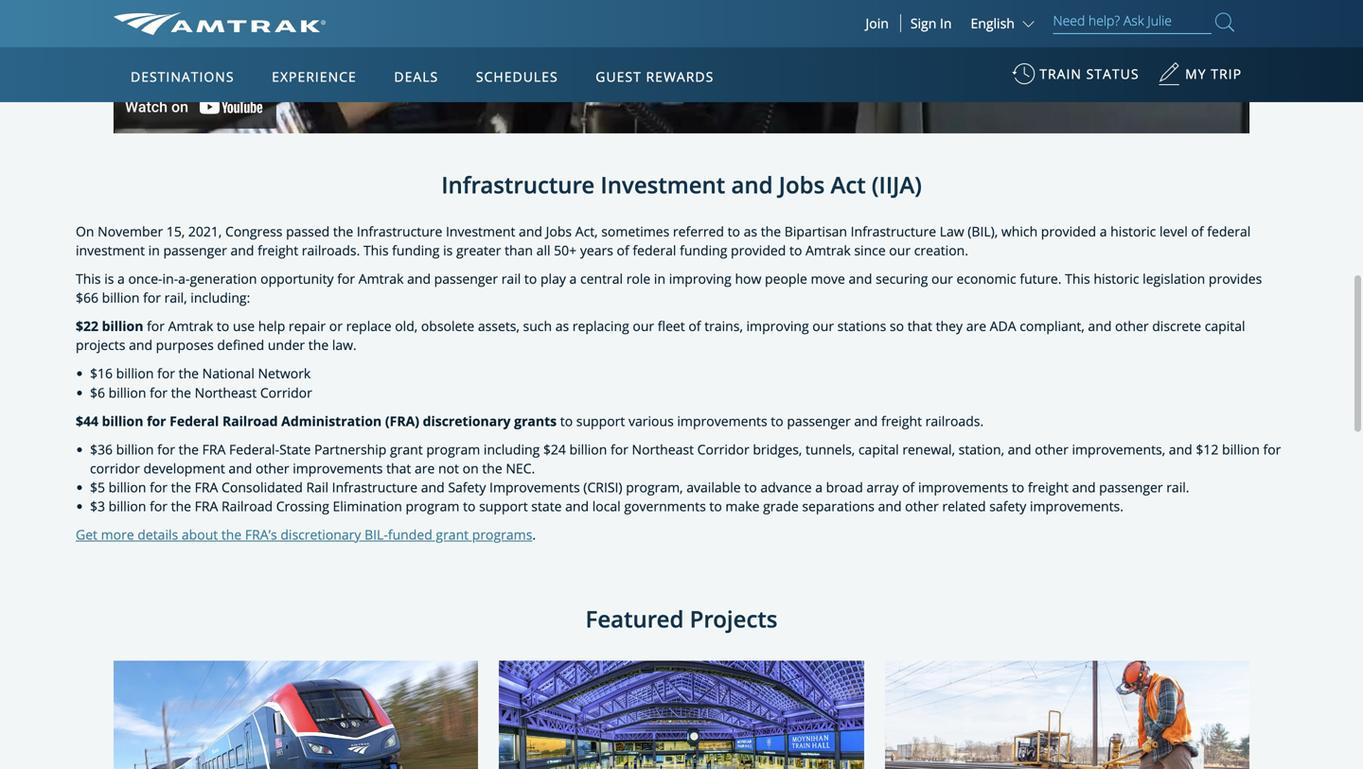 Task type: describe. For each thing, give the bounding box(es) containing it.
experience
[[272, 68, 357, 86]]

so
[[890, 317, 904, 335]]

and up "improvements." on the right of the page
[[1072, 478, 1096, 496]]

get more details about the fra's discretionary bil-funded grant programs link
[[76, 526, 532, 544]]

.
[[532, 526, 536, 544]]

1 vertical spatial program
[[406, 497, 460, 515]]

corridor
[[90, 459, 140, 477]]

passenger up tunnels,
[[787, 412, 851, 430]]

and down congress
[[231, 242, 254, 260]]

get more details about the fra's discretionary bil-funded grant programs .
[[76, 526, 536, 544]]

billion down corridor
[[109, 478, 146, 496]]

1 railroad from the top
[[222, 412, 278, 430]]

law
[[940, 223, 964, 241]]

other up consolidated
[[256, 459, 289, 477]]

how
[[735, 270, 762, 288]]

grant inside $36 billion for the fra federal-state partnership grant program including $24 billion for northeast corridor bridges, tunnels, capital renewal, station, and other improvements, and $12 billion for corridor development and other improvements that are not on the nec. $5 billion for the fra consolidated rail infrastructure and safety improvements (crisi) program, available to advance a broad array of improvements to freight and passenger rail. $3 billion for the fra railroad crossing elimination program to support state and local governments to make grade separations and other related safety improvements.
[[390, 441, 423, 458]]

to down available at the right
[[709, 497, 722, 515]]

details
[[138, 526, 178, 544]]

50+
[[554, 242, 577, 260]]

0 vertical spatial fra
[[202, 441, 226, 458]]

projects
[[690, 604, 778, 635]]

jobs inside on november 15, 2021, congress passed the infrastructure investment and jobs act, sometimes referred to as the bipartisan infrastructure law (bil), which provided a historic level of federal investment in passenger and freight railroads. this funding is greater than all 50+ years of federal funding provided to amtrak since our creation.
[[546, 223, 572, 241]]

of down sometimes
[[617, 242, 629, 260]]

northeast inside $16 billion for the national network $6 billion for the northeast corridor
[[195, 384, 257, 402]]

Please enter your search item search field
[[1053, 9, 1212, 34]]

programs
[[472, 526, 532, 544]]

historic inside this is a once-in-a-generation opportunity for amtrak and passenger rail to play a central role in improving how people move and securing our economic future. this historic legislation provides $66 billion for rail, including:
[[1094, 270, 1139, 288]]

english button
[[971, 14, 1039, 32]]

federal-
[[229, 441, 279, 458]]

$44
[[76, 412, 98, 430]]

trip
[[1211, 65, 1242, 83]]

and up than
[[519, 223, 542, 241]]

amtrak inside on november 15, 2021, congress passed the infrastructure investment and jobs act, sometimes referred to as the bipartisan infrastructure law (bil), which provided a historic level of federal investment in passenger and freight railroads. this funding is greater than all 50+ years of federal funding provided to amtrak since our creation.
[[806, 242, 851, 260]]

bridges,
[[753, 441, 802, 458]]

rail
[[501, 270, 521, 288]]

the down development
[[171, 478, 191, 496]]

development
[[143, 459, 225, 477]]

english
[[971, 14, 1015, 32]]

passed
[[286, 223, 330, 241]]

ada
[[990, 317, 1016, 335]]

and left local
[[565, 497, 589, 515]]

obsolete
[[421, 317, 475, 335]]

on november 15, 2021, congress passed the infrastructure investment and jobs act, sometimes referred to as the bipartisan infrastructure law (bil), which provided a historic level of federal investment in passenger and freight railroads. this funding is greater than all 50+ years of federal funding provided to amtrak since our creation.
[[76, 223, 1251, 260]]

other inside for amtrak to use help repair or replace old, obsolete assets, such as replacing our fleet of trains, improving our stations so that they are ada compliant, and other discrete capital projects and purposes defined under the law.
[[1115, 317, 1149, 335]]

and up how at the right top
[[731, 169, 773, 200]]

amtrak image
[[114, 12, 326, 35]]

replacing
[[573, 317, 629, 335]]

billion up $36
[[102, 412, 143, 430]]

corridor inside $36 billion for the fra federal-state partnership grant program including $24 billion for northeast corridor bridges, tunnels, capital renewal, station, and other improvements, and $12 billion for corridor development and other improvements that are not on the nec. $5 billion for the fra consolidated rail infrastructure and safety improvements (crisi) program, available to advance a broad array of improvements to freight and passenger rail. $3 billion for the fra railroad crossing elimination program to support state and local governments to make grade separations and other related safety improvements.
[[697, 441, 750, 458]]

$44 billion for federal railroad administration (fra) discretionary grants to support various improvements to passenger and freight railroads.
[[76, 412, 984, 430]]

in-
[[162, 270, 178, 288]]

about
[[182, 526, 218, 544]]

bil-
[[365, 526, 388, 544]]

a right play
[[570, 270, 577, 288]]

0 vertical spatial program
[[426, 441, 480, 458]]

federal
[[170, 412, 219, 430]]

featured projects
[[586, 604, 778, 635]]

old,
[[395, 317, 418, 335]]

guest
[[596, 68, 642, 86]]

passenger inside on november 15, 2021, congress passed the infrastructure investment and jobs act, sometimes referred to as the bipartisan infrastructure law (bil), which provided a historic level of federal investment in passenger and freight railroads. this funding is greater than all 50+ years of federal funding provided to amtrak since our creation.
[[163, 242, 227, 260]]

play
[[541, 270, 566, 288]]

railroads. inside on november 15, 2021, congress passed the infrastructure investment and jobs act, sometimes referred to as the bipartisan infrastructure law (bil), which provided a historic level of federal investment in passenger and freight railroads. this funding is greater than all 50+ years of federal funding provided to amtrak since our creation.
[[302, 242, 360, 260]]

since
[[854, 242, 886, 260]]

freight inside on november 15, 2021, congress passed the infrastructure investment and jobs act, sometimes referred to as the bipartisan infrastructure law (bil), which provided a historic level of federal investment in passenger and freight railroads. this funding is greater than all 50+ years of federal funding provided to amtrak since our creation.
[[258, 242, 298, 260]]

billion right $16 in the left of the page
[[116, 365, 154, 383]]

in inside this is a once-in-a-generation opportunity for amtrak and passenger rail to play a central role in improving how people move and securing our economic future. this historic legislation provides $66 billion for rail, including:
[[654, 270, 666, 288]]

are inside for amtrak to use help repair or replace old, obsolete assets, such as replacing our fleet of trains, improving our stations so that they are ada compliant, and other discrete capital projects and purposes defined under the law.
[[966, 317, 987, 335]]

of right level
[[1191, 223, 1204, 241]]

under
[[268, 336, 305, 354]]

securing
[[876, 270, 928, 288]]

improvements.
[[1030, 497, 1124, 515]]

to inside this is a once-in-a-generation opportunity for amtrak and passenger rail to play a central role in improving how people move and securing our economic future. this historic legislation provides $66 billion for rail, including:
[[524, 270, 537, 288]]

and down $22 billion
[[129, 336, 152, 354]]

$16
[[90, 365, 113, 383]]

billion right the $24
[[569, 441, 607, 458]]

the down purposes at the top left
[[179, 365, 199, 383]]

deals button
[[387, 50, 446, 103]]

safety
[[448, 478, 486, 496]]

(iija)
[[872, 169, 922, 200]]

compliant,
[[1020, 317, 1085, 335]]

the left bipartisan
[[761, 223, 781, 241]]

funded
[[388, 526, 432, 544]]

a inside on november 15, 2021, congress passed the infrastructure investment and jobs act, sometimes referred to as the bipartisan infrastructure law (bil), which provided a historic level of federal investment in passenger and freight railroads. this funding is greater than all 50+ years of federal funding provided to amtrak since our creation.
[[1100, 223, 1107, 241]]

greater
[[456, 242, 501, 260]]

available
[[687, 478, 741, 496]]

experience button
[[264, 50, 364, 103]]

in inside on november 15, 2021, congress passed the infrastructure investment and jobs act, sometimes referred to as the bipartisan infrastructure law (bil), which provided a historic level of federal investment in passenger and freight railroads. this funding is greater than all 50+ years of federal funding provided to amtrak since our creation.
[[148, 242, 160, 260]]

use
[[233, 317, 255, 335]]

our inside this is a once-in-a-generation opportunity for amtrak and passenger rail to play a central role in improving how people move and securing our economic future. this historic legislation provides $66 billion for rail, including:
[[932, 270, 953, 288]]

the inside for amtrak to use help repair or replace old, obsolete assets, such as replacing our fleet of trains, improving our stations so that they are ada compliant, and other discrete capital projects and purposes defined under the law.
[[308, 336, 329, 354]]

various
[[629, 412, 674, 430]]

the up development
[[179, 441, 199, 458]]

for amtrak to use help repair or replace old, obsolete assets, such as replacing our fleet of trains, improving our stations so that they are ada compliant, and other discrete capital projects and purposes defined under the law.
[[76, 317, 1245, 354]]

a inside $36 billion for the fra federal-state partnership grant program including $24 billion for northeast corridor bridges, tunnels, capital renewal, station, and other improvements, and $12 billion for corridor development and other improvements that are not on the nec. $5 billion for the fra consolidated rail infrastructure and safety improvements (crisi) program, available to advance a broad array of improvements to freight and passenger rail. $3 billion for the fra railroad crossing elimination program to support state and local governments to make grade separations and other related safety improvements.
[[815, 478, 823, 496]]

rail
[[306, 478, 329, 496]]

and down array
[[878, 497, 902, 515]]

$22
[[76, 317, 98, 335]]

1 vertical spatial railroads.
[[926, 412, 984, 430]]

schedules link
[[469, 47, 566, 102]]

infrastructure inside $36 billion for the fra federal-state partnership grant program including $24 billion for northeast corridor bridges, tunnels, capital renewal, station, and other improvements, and $12 billion for corridor development and other improvements that are not on the nec. $5 billion for the fra consolidated rail infrastructure and safety improvements (crisi) program, available to advance a broad array of improvements to freight and passenger rail. $3 billion for the fra railroad crossing elimination program to support state and local governments to make grade separations and other related safety improvements.
[[332, 478, 418, 496]]

sign in button
[[911, 14, 952, 32]]

passenger inside $36 billion for the fra federal-state partnership grant program including $24 billion for northeast corridor bridges, tunnels, capital renewal, station, and other improvements, and $12 billion for corridor development and other improvements that are not on the nec. $5 billion for the fra consolidated rail infrastructure and safety improvements (crisi) program, available to advance a broad array of improvements to freight and passenger rail. $3 billion for the fra railroad crossing elimination program to support state and local governments to make grade separations and other related safety improvements.
[[1099, 478, 1163, 496]]

and down "federal-"
[[229, 459, 252, 477]]

0 vertical spatial improvements
[[677, 412, 767, 430]]

deals
[[394, 68, 439, 86]]

network
[[258, 365, 311, 383]]

and down since
[[849, 270, 872, 288]]

search icon image
[[1216, 9, 1235, 35]]

1 funding from the left
[[392, 242, 440, 260]]

crossing
[[276, 497, 329, 515]]

partnership
[[314, 441, 387, 458]]

infrastructure right passed
[[357, 223, 442, 241]]

2 vertical spatial improvements
[[918, 478, 1008, 496]]

that inside $36 billion for the fra federal-state partnership grant program including $24 billion for northeast corridor bridges, tunnels, capital renewal, station, and other improvements, and $12 billion for corridor development and other improvements that are not on the nec. $5 billion for the fra consolidated rail infrastructure and safety improvements (crisi) program, available to advance a broad array of improvements to freight and passenger rail. $3 billion for the fra railroad crossing elimination program to support state and local governments to make grade separations and other related safety improvements.
[[386, 459, 411, 477]]

of inside $36 billion for the fra federal-state partnership grant program including $24 billion for northeast corridor bridges, tunnels, capital renewal, station, and other improvements, and $12 billion for corridor development and other improvements that are not on the nec. $5 billion for the fra consolidated rail infrastructure and safety improvements (crisi) program, available to advance a broad array of improvements to freight and passenger rail. $3 billion for the fra railroad crossing elimination program to support state and local governments to make grade separations and other related safety improvements.
[[902, 478, 915, 496]]

to down bipartisan
[[790, 242, 802, 260]]

assets,
[[478, 317, 520, 335]]

and left $12
[[1169, 441, 1193, 458]]

infrastructure up since
[[851, 223, 936, 241]]

passenger inside this is a once-in-a-generation opportunity for amtrak and passenger rail to play a central role in improving how people move and securing our economic future. this historic legislation provides $66 billion for rail, including:
[[434, 270, 498, 288]]

2021,
[[188, 223, 222, 241]]

elimination
[[333, 497, 402, 515]]

for inside for amtrak to use help repair or replace old, obsolete assets, such as replacing our fleet of trains, improving our stations so that they are ada compliant, and other discrete capital projects and purposes defined under the law.
[[147, 317, 165, 335]]

fleet
[[658, 317, 685, 335]]

to right referred
[[728, 223, 740, 241]]

improving inside this is a once-in-a-generation opportunity for amtrak and passenger rail to play a central role in improving how people move and securing our economic future. this historic legislation provides $66 billion for rail, including:
[[669, 270, 732, 288]]

infrastructure investment and jobs act (iija)
[[441, 169, 922, 200]]

consolidated
[[222, 478, 303, 496]]

0 vertical spatial support
[[576, 412, 625, 430]]

a left once-
[[117, 270, 125, 288]]

1 vertical spatial fra
[[195, 478, 218, 496]]

is inside on november 15, 2021, congress passed the infrastructure investment and jobs act, sometimes referred to as the bipartisan infrastructure law (bil), which provided a historic level of federal investment in passenger and freight railroads. this funding is greater than all 50+ years of federal funding provided to amtrak since our creation.
[[443, 242, 453, 260]]

and right station,
[[1008, 441, 1032, 458]]

$6
[[90, 384, 105, 402]]

such
[[523, 317, 552, 335]]

featured
[[586, 604, 684, 635]]



Task type: locate. For each thing, give the bounding box(es) containing it.
is left greater at the left top
[[443, 242, 453, 260]]

my trip
[[1185, 65, 1242, 83]]

to up the $24
[[560, 412, 573, 430]]

improvements down partnership
[[293, 459, 383, 477]]

1 vertical spatial amtrak
[[359, 270, 404, 288]]

capital inside for amtrak to use help repair or replace old, obsolete assets, such as replacing our fleet of trains, improving our stations so that they are ada compliant, and other discrete capital projects and purposes defined under the law.
[[1205, 317, 1245, 335]]

0 horizontal spatial railroads.
[[302, 242, 360, 260]]

0 horizontal spatial improving
[[669, 270, 732, 288]]

governments
[[624, 497, 706, 515]]

separations
[[802, 497, 875, 515]]

1 horizontal spatial funding
[[680, 242, 727, 260]]

2 vertical spatial fra
[[195, 497, 218, 515]]

2 funding from the left
[[680, 242, 727, 260]]

amtrak up purposes at the top left
[[168, 317, 213, 335]]

jobs left act
[[779, 169, 825, 200]]

1 horizontal spatial improving
[[747, 317, 809, 335]]

related
[[942, 497, 986, 515]]

program
[[426, 441, 480, 458], [406, 497, 460, 515]]

0 horizontal spatial are
[[415, 459, 435, 477]]

railroad down consolidated
[[222, 497, 273, 515]]

than
[[505, 242, 533, 260]]

improvements up bridges,
[[677, 412, 767, 430]]

$5
[[90, 478, 105, 496]]

support left various
[[576, 412, 625, 430]]

funding down referred
[[680, 242, 727, 260]]

1 vertical spatial improvements
[[293, 459, 383, 477]]

0 vertical spatial jobs
[[779, 169, 825, 200]]

on
[[76, 223, 94, 241]]

$12
[[1196, 441, 1219, 458]]

passenger down improvements, in the bottom right of the page
[[1099, 478, 1163, 496]]

1 horizontal spatial that
[[908, 317, 933, 335]]

other left related
[[905, 497, 939, 515]]

0 horizontal spatial amtrak
[[168, 317, 213, 335]]

improvements
[[677, 412, 767, 430], [293, 459, 383, 477], [918, 478, 1008, 496]]

improving
[[669, 270, 732, 288], [747, 317, 809, 335]]

1 vertical spatial northeast
[[632, 441, 694, 458]]

2 vertical spatial freight
[[1028, 478, 1069, 496]]

improvements up related
[[918, 478, 1008, 496]]

years
[[580, 242, 613, 260]]

grade
[[763, 497, 799, 515]]

railroad up "federal-"
[[222, 412, 278, 430]]

not
[[438, 459, 459, 477]]

capital right discrete
[[1205, 317, 1245, 335]]

to right rail
[[524, 270, 537, 288]]

investment inside on november 15, 2021, congress passed the infrastructure investment and jobs act, sometimes referred to as the bipartisan infrastructure law (bil), which provided a historic level of federal investment in passenger and freight railroads. this funding is greater than all 50+ years of federal funding provided to amtrak since our creation.
[[446, 223, 515, 241]]

discretionary up on
[[423, 412, 511, 430]]

sometimes
[[601, 223, 670, 241]]

broad
[[826, 478, 863, 496]]

train
[[1040, 65, 1082, 83]]

the right passed
[[333, 223, 353, 241]]

1 horizontal spatial amtrak
[[359, 270, 404, 288]]

national
[[202, 365, 255, 383]]

northeast
[[195, 384, 257, 402], [632, 441, 694, 458]]

sign in
[[911, 14, 952, 32]]

are left the not
[[415, 459, 435, 477]]

0 vertical spatial that
[[908, 317, 933, 335]]

make
[[726, 497, 760, 515]]

billion up $22 billion
[[102, 289, 140, 307]]

billion up corridor
[[116, 441, 154, 458]]

capital up array
[[859, 441, 899, 458]]

that down (fra) at the left of the page
[[386, 459, 411, 477]]

0 horizontal spatial this
[[76, 270, 101, 288]]

including:
[[191, 289, 250, 307]]

state
[[531, 497, 562, 515]]

railroad inside $36 billion for the fra federal-state partnership grant program including $24 billion for northeast corridor bridges, tunnels, capital renewal, station, and other improvements, and $12 billion for corridor development and other improvements that are not on the nec. $5 billion for the fra consolidated rail infrastructure and safety improvements (crisi) program, available to advance a broad array of improvements to freight and passenger rail. $3 billion for the fra railroad crossing elimination program to support state and local governments to make grade separations and other related safety improvements.
[[222, 497, 273, 515]]

this right future.
[[1065, 270, 1090, 288]]

state
[[279, 441, 311, 458]]

infrastructure up elimination
[[332, 478, 418, 496]]

1 horizontal spatial jobs
[[779, 169, 825, 200]]

provided
[[1041, 223, 1096, 241], [731, 242, 786, 260]]

grant down (fra) at the left of the page
[[390, 441, 423, 458]]

investment
[[76, 242, 145, 260]]

0 horizontal spatial federal
[[633, 242, 676, 260]]

1 horizontal spatial in
[[654, 270, 666, 288]]

and up old,
[[407, 270, 431, 288]]

0 vertical spatial discretionary
[[423, 412, 511, 430]]

freight up "improvements." on the right of the page
[[1028, 478, 1069, 496]]

as inside on november 15, 2021, congress passed the infrastructure investment and jobs act, sometimes referred to as the bipartisan infrastructure law (bil), which provided a historic level of federal investment in passenger and freight railroads. this funding is greater than all 50+ years of federal funding provided to amtrak since our creation.
[[744, 223, 757, 241]]

0 vertical spatial improving
[[669, 270, 732, 288]]

to up bridges,
[[771, 412, 784, 430]]

our left stations
[[813, 317, 834, 335]]

freight inside $36 billion for the fra federal-state partnership grant program including $24 billion for northeast corridor bridges, tunnels, capital renewal, station, and other improvements, and $12 billion for corridor development and other improvements that are not on the nec. $5 billion for the fra consolidated rail infrastructure and safety improvements (crisi) program, available to advance a broad array of improvements to freight and passenger rail. $3 billion for the fra railroad crossing elimination program to support state and local governments to make grade separations and other related safety improvements.
[[1028, 478, 1069, 496]]

$24
[[543, 441, 566, 458]]

0 vertical spatial railroads.
[[302, 242, 360, 260]]

billion right $12
[[1222, 441, 1260, 458]]

all
[[536, 242, 551, 260]]

train status link
[[1012, 56, 1139, 102]]

$36
[[90, 441, 113, 458]]

2 vertical spatial amtrak
[[168, 317, 213, 335]]

1 horizontal spatial grant
[[436, 526, 469, 544]]

amtrak up replace
[[359, 270, 404, 288]]

application
[[184, 158, 638, 423]]

sign
[[911, 14, 937, 32]]

amtrak inside this is a once-in-a-generation opportunity for amtrak and passenger rail to play a central role in improving how people move and securing our economic future. this historic legislation provides $66 billion for rail, including:
[[359, 270, 404, 288]]

a left level
[[1100, 223, 1107, 241]]

regions map image
[[184, 158, 638, 423]]

improving down referred
[[669, 270, 732, 288]]

1 vertical spatial freight
[[881, 412, 922, 430]]

central
[[580, 270, 623, 288]]

that
[[908, 317, 933, 335], [386, 459, 411, 477]]

this up $66
[[76, 270, 101, 288]]

improvements
[[489, 478, 580, 496]]

as up how at the right top
[[744, 223, 757, 241]]

0 horizontal spatial capital
[[859, 441, 899, 458]]

0 horizontal spatial corridor
[[260, 384, 312, 402]]

of inside for amtrak to use help repair or replace old, obsolete assets, such as replacing our fleet of trains, improving our stations so that they are ada compliant, and other discrete capital projects and purposes defined under the law.
[[689, 317, 701, 335]]

to inside for amtrak to use help repair or replace old, obsolete assets, such as replacing our fleet of trains, improving our stations so that they are ada compliant, and other discrete capital projects and purposes defined under the law.
[[217, 317, 229, 335]]

is inside this is a once-in-a-generation opportunity for amtrak and passenger rail to play a central role in improving how people move and securing our economic future. this historic legislation provides $66 billion for rail, including:
[[104, 270, 114, 288]]

1 horizontal spatial freight
[[881, 412, 922, 430]]

0 vertical spatial amtrak
[[806, 242, 851, 260]]

other up "improvements." on the right of the page
[[1035, 441, 1069, 458]]

corridor up available at the right
[[697, 441, 750, 458]]

act
[[831, 169, 866, 200]]

0 horizontal spatial northeast
[[195, 384, 257, 402]]

$36 billion for the fra federal-state partnership grant program including $24 billion for northeast corridor bridges, tunnels, capital renewal, station, and other improvements, and $12 billion for corridor development and other improvements that are not on the nec. $5 billion for the fra consolidated rail infrastructure and safety improvements (crisi) program, available to advance a broad array of improvements to freight and passenger rail. $3 billion for the fra railroad crossing elimination program to support state and local governments to make grade separations and other related safety improvements.
[[90, 441, 1281, 515]]

in right the role
[[654, 270, 666, 288]]

of right fleet
[[689, 317, 701, 335]]

billion up projects
[[102, 317, 143, 335]]

0 vertical spatial historic
[[1111, 223, 1156, 241]]

0 horizontal spatial investment
[[446, 223, 515, 241]]

role
[[626, 270, 651, 288]]

1 vertical spatial support
[[479, 497, 528, 515]]

1 vertical spatial is
[[104, 270, 114, 288]]

economic
[[957, 270, 1017, 288]]

1 vertical spatial railroad
[[222, 497, 273, 515]]

join
[[866, 14, 889, 32]]

0 vertical spatial are
[[966, 317, 987, 335]]

this inside on november 15, 2021, congress passed the infrastructure investment and jobs act, sometimes referred to as the bipartisan infrastructure law (bil), which provided a historic level of federal investment in passenger and freight railroads. this funding is greater than all 50+ years of federal funding provided to amtrak since our creation.
[[363, 242, 389, 260]]

0 vertical spatial freight
[[258, 242, 298, 260]]

administration
[[281, 412, 382, 430]]

that right so
[[908, 317, 933, 335]]

0 vertical spatial corridor
[[260, 384, 312, 402]]

station,
[[959, 441, 1005, 458]]

once-
[[128, 270, 162, 288]]

the up about
[[171, 497, 191, 515]]

northeast down national
[[195, 384, 257, 402]]

congress
[[225, 223, 283, 241]]

program up funded
[[406, 497, 460, 515]]

support inside $36 billion for the fra federal-state partnership grant program including $24 billion for northeast corridor bridges, tunnels, capital renewal, station, and other improvements, and $12 billion for corridor development and other improvements that are not on the nec. $5 billion for the fra consolidated rail infrastructure and safety improvements (crisi) program, available to advance a broad array of improvements to freight and passenger rail. $3 billion for the fra railroad crossing elimination program to support state and local governments to make grade separations and other related safety improvements.
[[479, 497, 528, 515]]

15,
[[166, 223, 185, 241]]

1 horizontal spatial northeast
[[632, 441, 694, 458]]

0 vertical spatial railroad
[[222, 412, 278, 430]]

1 horizontal spatial improvements
[[677, 412, 767, 430]]

future.
[[1020, 270, 1062, 288]]

program up the not
[[426, 441, 480, 458]]

0 horizontal spatial funding
[[392, 242, 440, 260]]

freight
[[258, 242, 298, 260], [881, 412, 922, 430], [1028, 478, 1069, 496]]

november
[[98, 223, 163, 241]]

defined
[[217, 336, 264, 354]]

2 horizontal spatial amtrak
[[806, 242, 851, 260]]

1 vertical spatial are
[[415, 459, 435, 477]]

1 horizontal spatial support
[[576, 412, 625, 430]]

stations
[[838, 317, 886, 335]]

other left discrete
[[1115, 317, 1149, 335]]

as inside for amtrak to use help repair or replace old, obsolete assets, such as replacing our fleet of trains, improving our stations so that they are ada compliant, and other discrete capital projects and purposes defined under the law.
[[555, 317, 569, 335]]

passenger down 2021,
[[163, 242, 227, 260]]

2 horizontal spatial freight
[[1028, 478, 1069, 496]]

0 vertical spatial as
[[744, 223, 757, 241]]

(crisi)
[[583, 478, 623, 496]]

our
[[889, 242, 911, 260], [932, 270, 953, 288], [633, 317, 654, 335], [813, 317, 834, 335]]

are inside $36 billion for the fra federal-state partnership grant program including $24 billion for northeast corridor bridges, tunnels, capital renewal, station, and other improvements, and $12 billion for corridor development and other improvements that are not on the nec. $5 billion for the fra consolidated rail infrastructure and safety improvements (crisi) program, available to advance a broad array of improvements to freight and passenger rail. $3 billion for the fra railroad crossing elimination program to support state and local governments to make grade separations and other related safety improvements.
[[415, 459, 435, 477]]

billion right the $6
[[109, 384, 146, 402]]

1 horizontal spatial discretionary
[[423, 412, 511, 430]]

railroads.
[[302, 242, 360, 260], [926, 412, 984, 430]]

fra down development
[[195, 478, 218, 496]]

0 vertical spatial grant
[[390, 441, 423, 458]]

1 vertical spatial jobs
[[546, 223, 572, 241]]

0 horizontal spatial that
[[386, 459, 411, 477]]

grant right funded
[[436, 526, 469, 544]]

0 horizontal spatial discretionary
[[281, 526, 361, 544]]

capital
[[1205, 317, 1245, 335], [859, 441, 899, 458]]

provides
[[1209, 270, 1262, 288]]

1 horizontal spatial corridor
[[697, 441, 750, 458]]

1 vertical spatial as
[[555, 317, 569, 335]]

passenger down greater at the left top
[[434, 270, 498, 288]]

this up replace
[[363, 242, 389, 260]]

0 horizontal spatial jobs
[[546, 223, 572, 241]]

1 horizontal spatial this
[[363, 242, 389, 260]]

0 horizontal spatial is
[[104, 270, 114, 288]]

1 horizontal spatial railroads.
[[926, 412, 984, 430]]

on
[[463, 459, 479, 477]]

1 horizontal spatial federal
[[1207, 223, 1251, 241]]

they
[[936, 317, 963, 335]]

passenger
[[163, 242, 227, 260], [434, 270, 498, 288], [787, 412, 851, 430], [1099, 478, 1163, 496]]

nec.
[[506, 459, 535, 477]]

0 vertical spatial capital
[[1205, 317, 1245, 335]]

0 vertical spatial is
[[443, 242, 453, 260]]

level
[[1160, 223, 1188, 241]]

banner
[[0, 0, 1363, 437]]

0 vertical spatial in
[[148, 242, 160, 260]]

discretionary
[[423, 412, 511, 430], [281, 526, 361, 544]]

a
[[1100, 223, 1107, 241], [117, 270, 125, 288], [570, 270, 577, 288], [815, 478, 823, 496]]

1 vertical spatial discretionary
[[281, 526, 361, 544]]

repair
[[289, 317, 326, 335]]

0 vertical spatial federal
[[1207, 223, 1251, 241]]

is down investment
[[104, 270, 114, 288]]

1 horizontal spatial are
[[966, 317, 987, 335]]

1 vertical spatial that
[[386, 459, 411, 477]]

and right compliant, at the top of the page
[[1088, 317, 1112, 335]]

corridor
[[260, 384, 312, 402], [697, 441, 750, 458]]

0 horizontal spatial support
[[479, 497, 528, 515]]

a left broad
[[815, 478, 823, 496]]

1 vertical spatial investment
[[446, 223, 515, 241]]

2 horizontal spatial this
[[1065, 270, 1090, 288]]

program,
[[626, 478, 683, 496]]

guest rewards
[[596, 68, 714, 86]]

that inside for amtrak to use help repair or replace old, obsolete assets, such as replacing our fleet of trains, improving our stations so that they are ada compliant, and other discrete capital projects and purposes defined under the law.
[[908, 317, 933, 335]]

grants
[[514, 412, 557, 430]]

1 vertical spatial federal
[[633, 242, 676, 260]]

the up federal
[[171, 384, 191, 402]]

0 vertical spatial provided
[[1041, 223, 1096, 241]]

discretionary down crossing
[[281, 526, 361, 544]]

0 horizontal spatial freight
[[258, 242, 298, 260]]

creation.
[[914, 242, 969, 260]]

2 horizontal spatial improvements
[[918, 478, 1008, 496]]

$3
[[90, 497, 105, 515]]

status
[[1086, 65, 1139, 83]]

fra down federal
[[202, 441, 226, 458]]

northeast inside $36 billion for the fra federal-state partnership grant program including $24 billion for northeast corridor bridges, tunnels, capital renewal, station, and other improvements, and $12 billion for corridor development and other improvements that are not on the nec. $5 billion for the fra consolidated rail infrastructure and safety improvements (crisi) program, available to advance a broad array of improvements to freight and passenger rail. $3 billion for the fra railroad crossing elimination program to support state and local governments to make grade separations and other related safety improvements.
[[632, 441, 694, 458]]

and up tunnels,
[[854, 412, 878, 430]]

railroads. up renewal, at the right of page
[[926, 412, 984, 430]]

infrastructure
[[441, 169, 595, 200], [357, 223, 442, 241], [851, 223, 936, 241], [332, 478, 418, 496]]

corridor down network
[[260, 384, 312, 402]]

replace
[[346, 317, 392, 335]]

1 vertical spatial in
[[654, 270, 666, 288]]

0 vertical spatial northeast
[[195, 384, 257, 402]]

capital inside $36 billion for the fra federal-state partnership grant program including $24 billion for northeast corridor bridges, tunnels, capital renewal, station, and other improvements, and $12 billion for corridor development and other improvements that are not on the nec. $5 billion for the fra consolidated rail infrastructure and safety improvements (crisi) program, available to advance a broad array of improvements to freight and passenger rail. $3 billion for the fra railroad crossing elimination program to support state and local governments to make grade separations and other related safety improvements.
[[859, 441, 899, 458]]

improving inside for amtrak to use help repair or replace old, obsolete assets, such as replacing our fleet of trains, improving our stations so that they are ada compliant, and other discrete capital projects and purposes defined under the law.
[[747, 317, 809, 335]]

to up make
[[744, 478, 757, 496]]

our inside on november 15, 2021, congress passed the infrastructure investment and jobs act, sometimes referred to as the bipartisan infrastructure law (bil), which provided a historic level of federal investment in passenger and freight railroads. this funding is greater than all 50+ years of federal funding provided to amtrak since our creation.
[[889, 242, 911, 260]]

infrastructure up than
[[441, 169, 595, 200]]

0 horizontal spatial in
[[148, 242, 160, 260]]

0 horizontal spatial as
[[555, 317, 569, 335]]

amtrak inside for amtrak to use help repair or replace old, obsolete assets, such as replacing our fleet of trains, improving our stations so that they are ada compliant, and other discrete capital projects and purposes defined under the law.
[[168, 317, 213, 335]]

0 horizontal spatial improvements
[[293, 459, 383, 477]]

local
[[592, 497, 621, 515]]

our down creation.
[[932, 270, 953, 288]]

1 vertical spatial provided
[[731, 242, 786, 260]]

1 horizontal spatial as
[[744, 223, 757, 241]]

corridor inside $16 billion for the national network $6 billion for the northeast corridor
[[260, 384, 312, 402]]

1 horizontal spatial capital
[[1205, 317, 1245, 335]]

1 vertical spatial grant
[[436, 526, 469, 544]]

to up safety
[[1012, 478, 1025, 496]]

which
[[1002, 223, 1038, 241]]

1 vertical spatial capital
[[859, 441, 899, 458]]

advance
[[761, 478, 812, 496]]

billion inside this is a once-in-a-generation opportunity for amtrak and passenger rail to play a central role in improving how people move and securing our economic future. this historic legislation provides $66 billion for rail, including:
[[102, 289, 140, 307]]

our left fleet
[[633, 317, 654, 335]]

freight down congress
[[258, 242, 298, 260]]

historic left level
[[1111, 223, 1156, 241]]

1 horizontal spatial provided
[[1041, 223, 1096, 241]]

historic
[[1111, 223, 1156, 241], [1094, 270, 1139, 288]]

provided up how at the right top
[[731, 242, 786, 260]]

1 vertical spatial historic
[[1094, 270, 1139, 288]]

guest rewards button
[[588, 50, 722, 103]]

0 horizontal spatial grant
[[390, 441, 423, 458]]

tunnels,
[[806, 441, 855, 458]]

1 vertical spatial improving
[[747, 317, 809, 335]]

the left fra's
[[221, 526, 242, 544]]

railroads. down passed
[[302, 242, 360, 260]]

provided right 'which'
[[1041, 223, 1096, 241]]

$16 billion for the national network $6 billion for the northeast corridor
[[90, 365, 312, 402]]

federal up provides at the right top of the page
[[1207, 223, 1251, 241]]

and down the not
[[421, 478, 445, 496]]

1 vertical spatial corridor
[[697, 441, 750, 458]]

our up securing at the right of the page
[[889, 242, 911, 260]]

billion right $3
[[109, 497, 146, 515]]

the right on
[[482, 459, 502, 477]]

destinations
[[131, 68, 234, 86]]

freight up renewal, at the right of page
[[881, 412, 922, 430]]

2 railroad from the top
[[222, 497, 273, 515]]

fra up about
[[195, 497, 218, 515]]

federal
[[1207, 223, 1251, 241], [633, 242, 676, 260]]

train status
[[1040, 65, 1139, 83]]

jobs
[[779, 169, 825, 200], [546, 223, 572, 241]]

fra's
[[245, 526, 277, 544]]

jobs up 50+
[[546, 223, 572, 241]]

referred
[[673, 223, 724, 241]]

1 horizontal spatial is
[[443, 242, 453, 260]]

0 vertical spatial investment
[[601, 169, 725, 200]]

0 horizontal spatial provided
[[731, 242, 786, 260]]

to down the safety
[[463, 497, 476, 515]]

people
[[765, 270, 807, 288]]

banner containing join
[[0, 0, 1363, 437]]

fra
[[202, 441, 226, 458], [195, 478, 218, 496], [195, 497, 218, 515]]

historic inside on november 15, 2021, congress passed the infrastructure investment and jobs act, sometimes referred to as the bipartisan infrastructure law (bil), which provided a historic level of federal investment in passenger and freight railroads. this funding is greater than all 50+ years of federal funding provided to amtrak since our creation.
[[1111, 223, 1156, 241]]

1 horizontal spatial investment
[[601, 169, 725, 200]]

is
[[443, 242, 453, 260], [104, 270, 114, 288]]



Task type: vqa. For each thing, say whether or not it's contained in the screenshot.
topmost grant
yes



